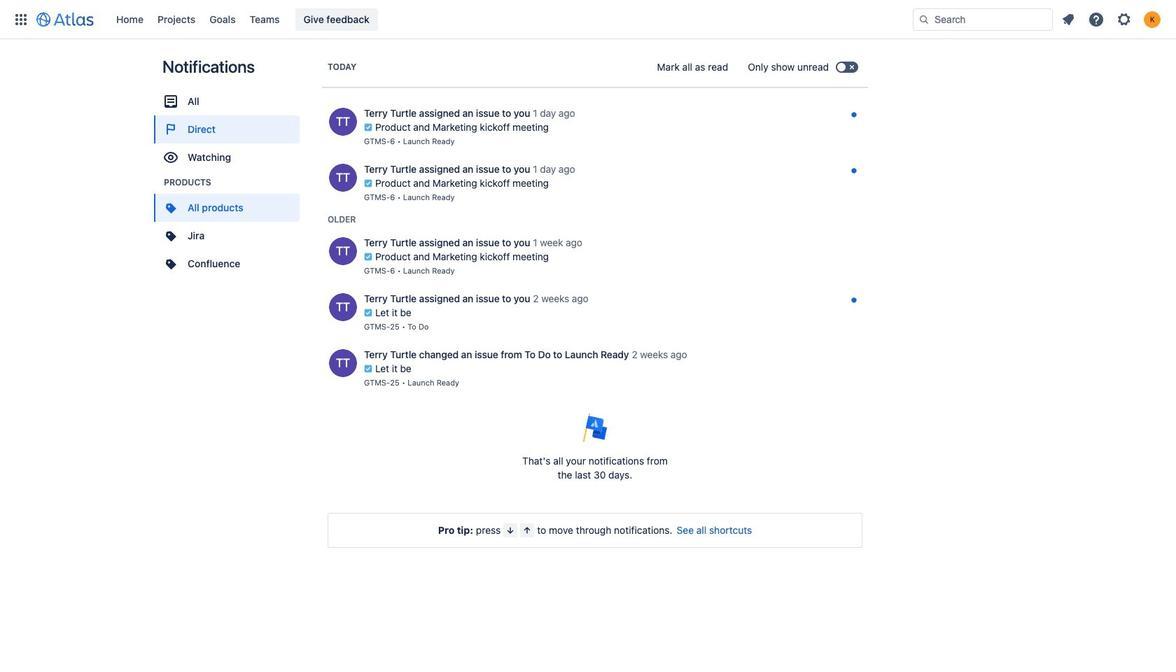 Task type: locate. For each thing, give the bounding box(es) containing it.
account image
[[1145, 11, 1161, 28]]

any image
[[163, 93, 179, 110]]

settings image
[[1117, 11, 1133, 28]]

1 vertical spatial product image
[[163, 256, 179, 272]]

search image
[[919, 14, 930, 25]]

direct image
[[163, 121, 179, 138]]

2 product image from the top
[[163, 256, 179, 272]]

product image down product icon on the top left of page
[[163, 256, 179, 272]]

banner
[[0, 0, 1177, 39]]

product image
[[163, 200, 179, 216], [163, 256, 179, 272]]

watching image
[[163, 149, 179, 166]]

0 vertical spatial product image
[[163, 200, 179, 216]]

product image
[[163, 228, 179, 244]]

product image up product icon on the top left of page
[[163, 200, 179, 216]]

None search field
[[913, 8, 1053, 30]]



Task type: vqa. For each thing, say whether or not it's contained in the screenshot.
project
no



Task type: describe. For each thing, give the bounding box(es) containing it.
arrow up image
[[522, 525, 533, 537]]

help icon image
[[1089, 11, 1105, 28]]

your notifications sorted by most recent feed
[[322, 101, 869, 396]]

notifications image
[[1060, 11, 1077, 28]]

1 product image from the top
[[163, 200, 179, 216]]

arrow down image
[[505, 525, 516, 537]]

switch to... image
[[13, 11, 29, 28]]

Search field
[[913, 8, 1053, 30]]

top element
[[8, 0, 913, 39]]



